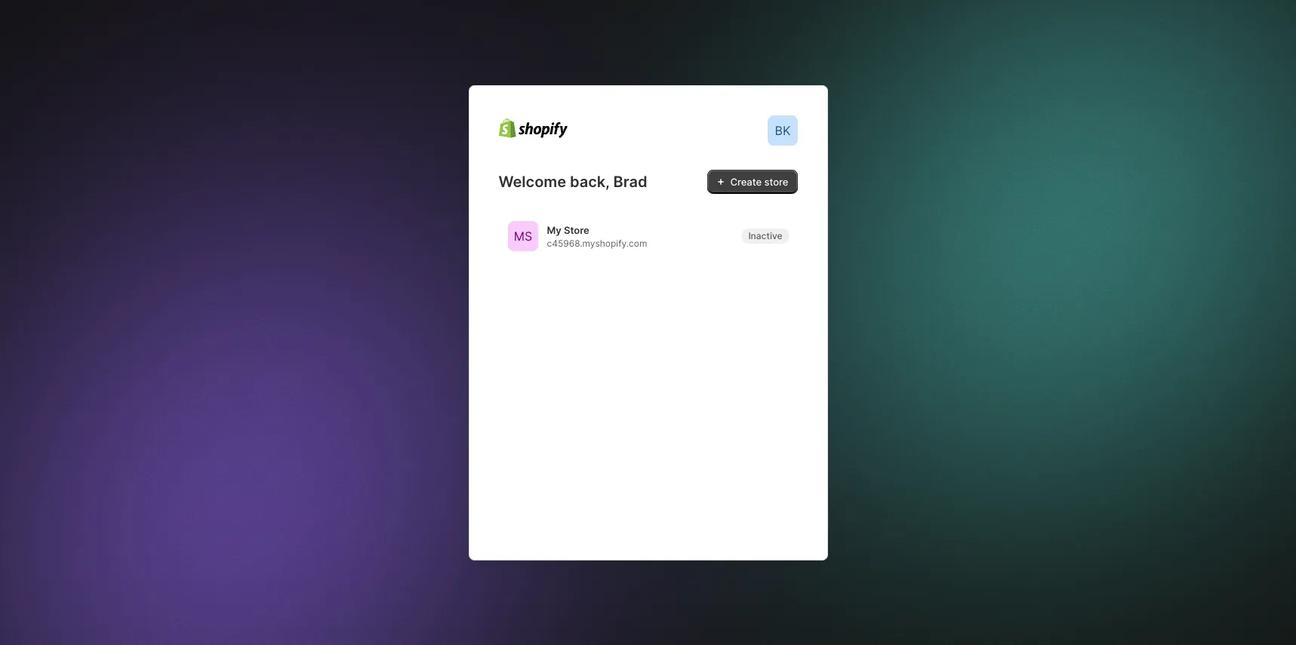 Task type: locate. For each thing, give the bounding box(es) containing it.
shopify image
[[499, 119, 568, 138]]

my
[[547, 224, 561, 236]]

welcome
[[499, 172, 566, 191]]

my store c45968.myshopify.com
[[547, 224, 647, 249]]

create
[[730, 176, 762, 188]]

c45968.myshopify.com
[[547, 237, 647, 249]]

my store image
[[508, 221, 538, 251]]

bk button
[[767, 115, 798, 145]]

brad
[[613, 172, 647, 191]]



Task type: vqa. For each thing, say whether or not it's contained in the screenshot.
Enter time text field
no



Task type: describe. For each thing, give the bounding box(es) containing it.
brad klo image
[[767, 115, 798, 145]]

welcome back, brad
[[499, 172, 647, 191]]

store
[[564, 224, 589, 236]]

create store button
[[708, 169, 798, 194]]

inactive
[[748, 230, 782, 242]]

back,
[[570, 172, 610, 191]]

store
[[764, 176, 789, 188]]

create store
[[730, 176, 789, 188]]



